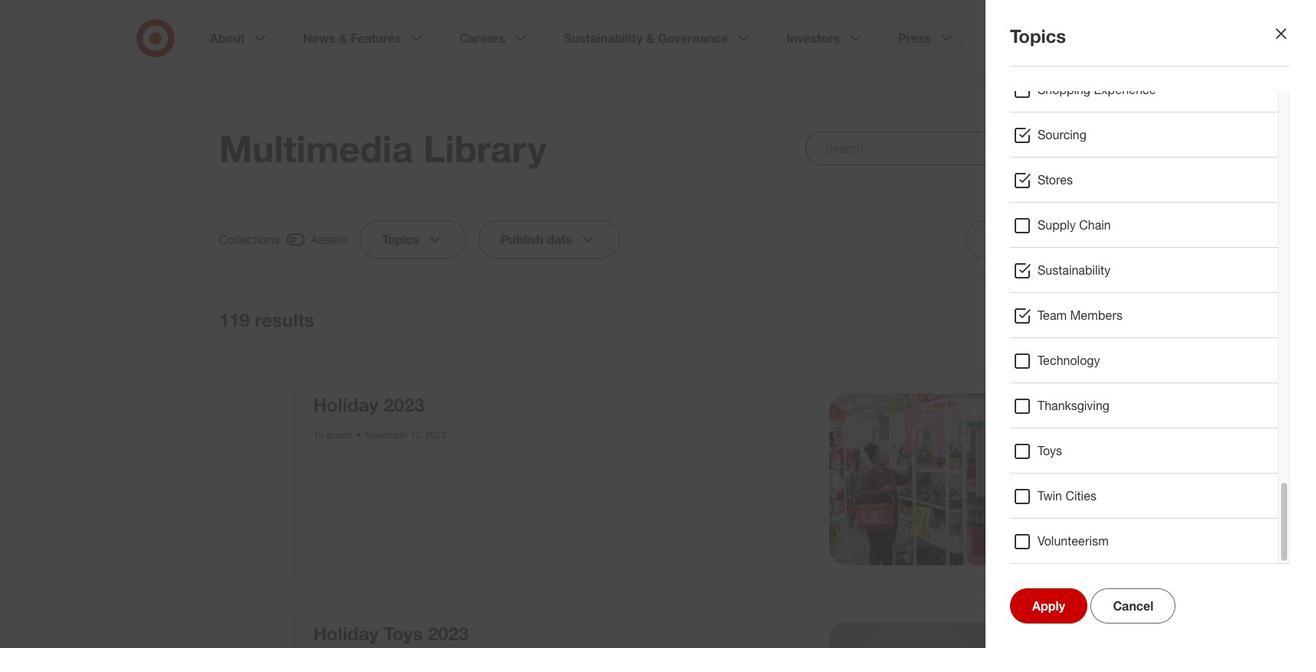 Task type: locate. For each thing, give the bounding box(es) containing it.
Sustainability checkbox
[[1013, 262, 1032, 280]]

0 vertical spatial holiday
[[313, 394, 379, 417]]

a guest carrying a red target basket browses colorful holiday displays. image
[[829, 394, 1001, 566]]

team members
[[1038, 308, 1123, 323]]

0 vertical spatial toys
[[1038, 443, 1062, 459]]

1 horizontal spatial toys
[[1038, 443, 1062, 459]]

unchecked image
[[1052, 311, 1071, 329]]

1 vertical spatial holiday
[[313, 622, 379, 645]]

cancel
[[1113, 599, 1154, 614]]

0 horizontal spatial toys
[[384, 622, 423, 645]]

assets
[[311, 232, 348, 247]]

toys
[[1038, 443, 1062, 459], [384, 622, 423, 645]]

holiday toys 2023
[[313, 622, 469, 645]]

1 holiday from the top
[[313, 394, 379, 417]]

2023 for 10,
[[426, 430, 446, 441]]

2 holiday from the top
[[313, 622, 379, 645]]

1 vertical spatial topics
[[382, 232, 420, 247]]

15 assets
[[313, 430, 353, 441]]

date
[[547, 232, 573, 247]]

holiday toys 2023 link
[[313, 622, 469, 645]]

team
[[1038, 308, 1067, 323]]

Sourcing checkbox
[[1013, 126, 1032, 145]]

members
[[1070, 308, 1123, 323]]

0 horizontal spatial topics
[[382, 232, 420, 247]]

0 vertical spatial 2023
[[384, 394, 425, 417]]

1 horizontal spatial topics
[[1010, 25, 1066, 47]]

topics dialog
[[0, 0, 1314, 649]]

holiday for holiday toys 2023
[[313, 622, 379, 645]]

1 vertical spatial toys
[[384, 622, 423, 645]]

topics right the assets
[[382, 232, 420, 247]]

Shopping Experience checkbox
[[1013, 81, 1032, 100]]

topics up shopping experience checkbox
[[1010, 25, 1066, 47]]

Stores checkbox
[[1013, 172, 1032, 190]]

shopping
[[1038, 82, 1091, 97]]

holiday
[[313, 394, 379, 417], [313, 622, 379, 645]]

topics inside topics "dialog"
[[1010, 25, 1066, 47]]

119
[[219, 309, 250, 332]]

volunteerism
[[1038, 534, 1109, 549]]

2 vertical spatial 2023
[[428, 622, 469, 645]]

Technology checkbox
[[1013, 352, 1032, 371]]

twin cities
[[1038, 489, 1097, 504]]

publish date
[[501, 232, 573, 247]]

None checkbox
[[219, 230, 348, 250], [1028, 309, 1095, 332], [219, 230, 348, 250], [1028, 309, 1095, 332]]

Volunteerism checkbox
[[1013, 533, 1032, 551]]

1 vertical spatial 2023
[[426, 430, 446, 441]]

2023
[[384, 394, 425, 417], [426, 430, 446, 441], [428, 622, 469, 645]]

sustainability
[[1038, 263, 1111, 278]]

apply
[[1032, 599, 1065, 614]]

chain
[[1079, 218, 1111, 233]]

cancel button
[[1091, 589, 1176, 624]]

0 vertical spatial topics
[[1010, 25, 1066, 47]]

topics
[[1010, 25, 1066, 47], [382, 232, 420, 247]]

toys inside topics "dialog"
[[1038, 443, 1062, 459]]



Task type: vqa. For each thing, say whether or not it's contained in the screenshot.
the Earnings in the 05/18/16 Q1 2016 Target Corporation Earnings Conference Call
no



Task type: describe. For each thing, give the bounding box(es) containing it.
holiday 2023 link
[[313, 394, 425, 417]]

supply chain
[[1038, 218, 1111, 233]]

Twin Cities checkbox
[[1013, 488, 1032, 506]]

Search search field
[[806, 132, 1095, 165]]

Team Members checkbox
[[1013, 307, 1032, 326]]

publish date button
[[479, 221, 620, 259]]

results
[[255, 309, 314, 332]]

november 10, 2023
[[365, 430, 446, 441]]

Toys checkbox
[[1013, 443, 1032, 461]]

library
[[423, 126, 547, 171]]

assets
[[326, 430, 353, 441]]

sourcing
[[1038, 127, 1087, 142]]

shopping experience
[[1038, 82, 1156, 97]]

multimedia
[[219, 126, 413, 171]]

cities
[[1066, 489, 1097, 504]]

experience
[[1094, 82, 1156, 97]]

15
[[313, 430, 323, 441]]

10,
[[410, 430, 423, 441]]

technology
[[1038, 353, 1100, 368]]

apply button
[[1010, 589, 1088, 624]]

supply
[[1038, 218, 1076, 233]]

multimedia library
[[219, 126, 547, 171]]

checked image
[[286, 231, 305, 249]]

november
[[365, 430, 408, 441]]

thanksgiving
[[1038, 398, 1110, 414]]

holiday for holiday 2023
[[313, 394, 379, 417]]

119 results
[[219, 309, 314, 332]]

holiday 2023
[[313, 394, 425, 417]]

topics inside topics button
[[382, 232, 420, 247]]

stores
[[1038, 172, 1073, 188]]

2023 for toys
[[428, 622, 469, 645]]

twin
[[1038, 489, 1062, 504]]

Supply Chain checkbox
[[1013, 217, 1032, 235]]

publish
[[501, 232, 544, 247]]

collections
[[219, 232, 280, 247]]

Thanksgiving checkbox
[[1013, 398, 1032, 416]]

topics button
[[360, 221, 467, 259]]



